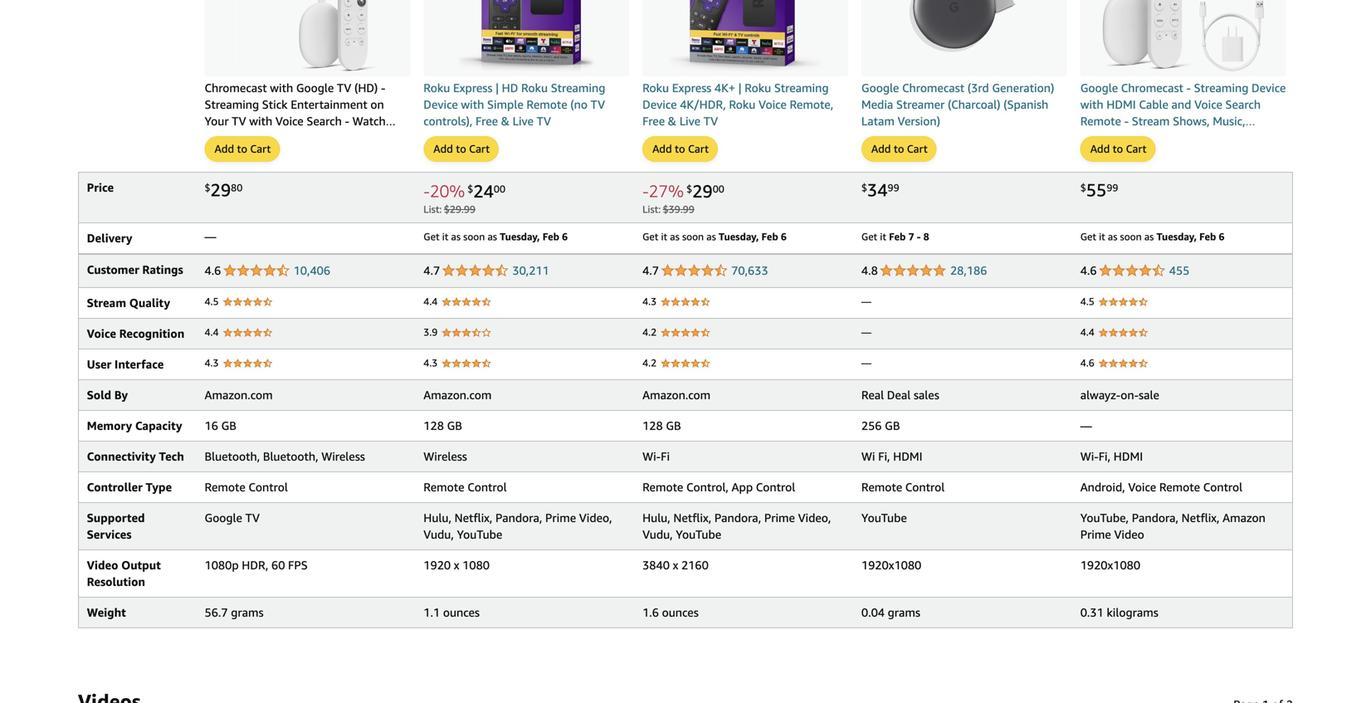 Task type: locate. For each thing, give the bounding box(es) containing it.
4 as from the left
[[707, 231, 716, 242]]

express inside roku express 4k+ | roku streaming device 4k/hdr, roku voice remote, free & live tv
[[672, 81, 712, 95]]

99 up get it feb 7 - 8
[[888, 182, 900, 193]]

live down 'entertainment'
[[310, 131, 331, 144]]

1 feb from the left
[[543, 231, 560, 242]]

— for user interface
[[862, 357, 872, 369]]

1 horizontal spatial chromecast
[[902, 81, 965, 95]]

2 6 from the left
[[781, 231, 787, 242]]

as down $29.99
[[451, 231, 461, 242]]

get it as soon as tuesday, feb 6
[[424, 231, 568, 242], [643, 231, 787, 242], [1081, 231, 1225, 242]]

live inside roku express 4k+ | roku streaming device 4k/hdr, roku voice remote, free & live tv
[[680, 114, 701, 128]]

ounces right 1.6
[[662, 606, 699, 619]]

2 horizontal spatial chromecast
[[1121, 81, 1184, 95]]

00 inside -20% $ 24 00
[[494, 183, 506, 195]]

4k/hdr,
[[680, 97, 726, 111]]

1 horizontal spatial hulu, netflix, pandora, prime video, vudu, youtube
[[643, 511, 831, 541]]

search inside google chromecast - streaming device with hdmi cable and voice search remote - stream shows, music, photos, sports from phone to tv - includes cleaning cloth, pouch - hd version - snow
[[1226, 97, 1261, 111]]

hd inside google chromecast - streaming device with hdmi cable and voice search remote - stream shows, music, photos, sports from phone to tv - includes cleaning cloth, pouch - hd version - snow
[[1254, 147, 1270, 161]]

1 horizontal spatial 4.7
[[643, 264, 659, 277]]

bluetooth, bluetooth, wireless
[[205, 449, 365, 463]]

add to cart submit down your
[[205, 137, 279, 161]]

voice
[[759, 97, 787, 111], [1195, 97, 1223, 111], [276, 114, 304, 128], [87, 327, 116, 340], [1129, 480, 1157, 494]]

1 horizontal spatial amazon.com
[[424, 388, 492, 402]]

2 ounces from the left
[[662, 606, 699, 619]]

list: for 24
[[424, 203, 442, 215]]

amazon.com
[[205, 388, 273, 402], [424, 388, 492, 402], [643, 388, 711, 402]]

0 horizontal spatial video,
[[579, 511, 612, 525]]

memory capacity
[[87, 419, 182, 432]]

29
[[210, 179, 231, 200], [692, 181, 713, 201]]

fi, right wi
[[878, 449, 890, 463]]

3 netflix, from the left
[[1182, 511, 1220, 525]]

video
[[87, 558, 118, 572]]

streaming inside roku express 4k+ | roku streaming device 4k/hdr, roku voice remote, free & live tv
[[774, 81, 829, 95]]

1 horizontal spatial pandora,
[[715, 511, 761, 525]]

add to cart submit down controls),
[[424, 137, 498, 161]]

| right 4k+
[[739, 81, 742, 95]]

0 horizontal spatial fi,
[[878, 449, 890, 463]]

2 list: from the left
[[643, 203, 661, 215]]

real deal sales
[[862, 388, 940, 402]]

streaming
[[551, 81, 606, 95], [774, 81, 829, 95], [1194, 81, 1249, 95], [205, 97, 259, 111]]

2 | from the left
[[739, 81, 742, 95]]

hulu, netflix, pandora, prime video, vudu, youtube up the 1080
[[424, 511, 612, 541]]

1 horizontal spatial search
[[1226, 97, 1261, 111]]

2 express from the left
[[672, 81, 712, 95]]

1 horizontal spatial snow
[[1130, 164, 1159, 178]]

1 grams from the left
[[231, 606, 264, 619]]

remote control down wi fi, hdmi
[[862, 480, 945, 494]]

cable
[[1139, 97, 1169, 111]]

1 horizontal spatial prime
[[764, 511, 795, 525]]

3 6 from the left
[[1219, 231, 1225, 242]]

video,
[[579, 511, 612, 525], [798, 511, 831, 525]]

free inside 'roku express | hd roku streaming device with simple remote (no tv controls), free & live tv'
[[476, 114, 498, 128]]

(no
[[571, 97, 588, 111]]

roku express 4k+ | roku streaming device 4k/hdr, roku voice remote, free & live tv
[[643, 81, 834, 128]]

1 horizontal spatial grams
[[888, 606, 921, 619]]

voice inside roku express 4k+ | roku streaming device 4k/hdr, roku voice remote, free & live tv
[[759, 97, 787, 111]]

4 cart from the left
[[907, 142, 928, 155]]

list: $39.99
[[643, 203, 695, 215]]

2 1920x1080 from the left
[[1081, 558, 1141, 572]]

1 | from the left
[[496, 81, 499, 95]]

2 128 gb from the left
[[643, 419, 681, 432]]

99 inside $ 34 99
[[888, 182, 900, 193]]

hd down movies,
[[205, 147, 221, 161]]

as down $ 55 99
[[1108, 231, 1118, 242]]

4 gb from the left
[[885, 419, 900, 432]]

1 vertical spatial stream
[[87, 296, 126, 310]]

$
[[205, 182, 210, 193], [862, 182, 868, 193], [1081, 182, 1087, 193], [468, 183, 473, 195], [687, 183, 692, 195]]

2 horizontal spatial tuesday,
[[1157, 231, 1197, 242]]

1 horizontal spatial shows,
[[1173, 114, 1210, 128]]

4.4 up 3.9
[[424, 295, 438, 307]]

alwayz-
[[1081, 388, 1121, 402]]

cart
[[250, 142, 271, 155], [469, 142, 490, 155], [688, 142, 709, 155], [907, 142, 928, 155], [1126, 142, 1147, 155]]

$ inside $ 34 99
[[862, 182, 868, 193]]

cart down 4k/hdr,
[[688, 142, 709, 155]]

0 horizontal spatial 99
[[888, 182, 900, 193]]

2 horizontal spatial live
[[680, 114, 701, 128]]

add to cart down your
[[215, 142, 271, 155]]

1920 x 1080
[[424, 558, 490, 572]]

interface
[[114, 357, 164, 371]]

1 horizontal spatial wireless
[[424, 449, 467, 463]]

streaming up remote,
[[774, 81, 829, 95]]

1 fi, from the left
[[878, 449, 890, 463]]

voice up music,
[[1195, 97, 1223, 111]]

128
[[424, 419, 444, 432], [643, 419, 663, 432]]

hulu, up 1920
[[424, 511, 452, 525]]

2 chromecast from the left
[[902, 81, 965, 95]]

sales
[[914, 388, 940, 402]]

3 it from the left
[[880, 231, 887, 242]]

3 tuesday, from the left
[[1157, 231, 1197, 242]]

amazon.com down 3.9
[[424, 388, 492, 402]]

00
[[494, 183, 506, 195], [713, 183, 725, 195]]

1 horizontal spatial device
[[643, 97, 677, 111]]

4 get from the left
[[1081, 231, 1097, 242]]

device inside google chromecast - streaming device with hdmi cable and voice search remote - stream shows, music, photos, sports from phone to tv - includes cleaning cloth, pouch - hd version - snow
[[1252, 81, 1286, 95]]

1 as from the left
[[451, 231, 461, 242]]

fi, up the android, at the bottom right of page
[[1099, 449, 1111, 463]]

tuesday, up 70,633
[[719, 231, 759, 242]]

shows, up phone
[[1173, 114, 1210, 128]]

3.9
[[424, 326, 438, 338]]

hdmi for wi-fi, hdmi
[[1114, 449, 1143, 463]]

4.6 up alwayz-
[[1081, 357, 1095, 369]]

0 horizontal spatial chromecast
[[205, 81, 267, 95]]

1 horizontal spatial 00
[[713, 183, 725, 195]]

0 horizontal spatial wi-
[[643, 449, 661, 463]]

add down latam
[[872, 142, 891, 155]]

1 horizontal spatial 99
[[1107, 182, 1119, 193]]

with up photos,
[[1081, 97, 1104, 111]]

99 for 55
[[1107, 182, 1119, 193]]

$ inside -20% $ 24 00
[[468, 183, 473, 195]]

includes
[[1081, 147, 1124, 161]]

0 horizontal spatial tuesday,
[[500, 231, 540, 242]]

hd inside chromecast with google tv (hd) - streaming stick entertainment on your tv with voice search - watch movies, shows, and live tv in 1080p hd - snow
[[205, 147, 221, 161]]

stream
[[1132, 114, 1170, 128], [87, 296, 126, 310]]

2 it from the left
[[661, 231, 668, 242]]

2 soon from the left
[[682, 231, 704, 242]]

google
[[296, 81, 334, 95], [862, 81, 899, 95], [1081, 81, 1118, 95], [205, 511, 242, 525]]

1 ounces from the left
[[443, 606, 480, 619]]

0 horizontal spatial 4.4
[[205, 326, 219, 338]]

$ for 55
[[1081, 182, 1087, 193]]

vudu, up 1920
[[424, 528, 454, 541]]

-20% $ 24 00
[[424, 181, 506, 201]]

videos element
[[78, 688, 1293, 703]]

chromecast for google chromecast (3rd generation) media streamer (charcoal) (spanish latam version)
[[902, 81, 965, 95]]

to up 'version'
[[1113, 142, 1123, 155]]

device inside 'roku express | hd roku streaming device with simple remote (no tv controls), free & live tv'
[[424, 97, 458, 111]]

1 horizontal spatial and
[[1172, 97, 1192, 111]]

$ inside the $ 29 80
[[205, 182, 210, 193]]

google for google tv
[[205, 511, 242, 525]]

60
[[271, 558, 285, 572]]

google up media
[[862, 81, 899, 95]]

4.7 for 70,633
[[643, 264, 659, 277]]

get up 4.8
[[862, 231, 878, 242]]

cart right movies,
[[250, 142, 271, 155]]

as
[[451, 231, 461, 242], [488, 231, 497, 242], [670, 231, 680, 242], [707, 231, 716, 242], [1108, 231, 1118, 242], [1145, 231, 1154, 242]]

1 horizontal spatial ounces
[[662, 606, 699, 619]]

|
[[496, 81, 499, 95], [739, 81, 742, 95]]

0 horizontal spatial netflix,
[[455, 511, 493, 525]]

0 horizontal spatial free
[[476, 114, 498, 128]]

bluetooth,
[[205, 449, 260, 463], [263, 449, 318, 463]]

0 horizontal spatial search
[[307, 114, 342, 128]]

wi- for fi
[[643, 449, 661, 463]]

1 x from the left
[[454, 558, 460, 572]]

0 horizontal spatial 1920x1080
[[862, 558, 922, 572]]

0 horizontal spatial list:
[[424, 203, 442, 215]]

-
[[381, 81, 386, 95], [1187, 81, 1191, 95], [345, 114, 350, 128], [1125, 114, 1129, 128], [1258, 131, 1262, 144], [224, 147, 229, 161], [1246, 147, 1251, 161], [1123, 164, 1127, 178], [424, 181, 430, 201], [643, 181, 649, 201], [917, 231, 921, 242]]

tv inside roku express 4k+ | roku streaming device 4k/hdr, roku voice remote, free & live tv
[[704, 114, 718, 128]]

$ up $29.99
[[468, 183, 473, 195]]

00 right 27%
[[713, 183, 725, 195]]

hulu, up 3840 at the bottom left of the page
[[643, 511, 671, 525]]

wi- up remote control, app control
[[643, 449, 661, 463]]

list: for 29
[[643, 203, 661, 215]]

4.2 for recognition
[[643, 326, 657, 338]]

3840
[[643, 558, 670, 572]]

ounces
[[443, 606, 480, 619], [662, 606, 699, 619]]

1 horizontal spatial |
[[739, 81, 742, 95]]

(spanish
[[1004, 97, 1049, 111]]

cleaning
[[1127, 147, 1173, 161]]

1 add to cart from the left
[[215, 142, 271, 155]]

1920x1080 down "video"
[[1081, 558, 1141, 572]]

supported services
[[87, 511, 145, 541]]

hd up simple
[[502, 81, 518, 95]]

4.6 down 55
[[1081, 264, 1097, 277]]

1 & from the left
[[501, 114, 510, 128]]

cart down controls),
[[469, 142, 490, 155]]

simple
[[487, 97, 524, 111]]

add to cart down controls),
[[434, 142, 490, 155]]

99 down 'version'
[[1107, 182, 1119, 193]]

add to cart submit up 'version'
[[1082, 137, 1155, 161]]

with inside google chromecast - streaming device with hdmi cable and voice search remote - stream shows, music, photos, sports from phone to tv - includes cleaning cloth, pouch - hd version - snow
[[1081, 97, 1104, 111]]

get it as soon as tuesday, feb 6 up 455 on the top right of page
[[1081, 231, 1225, 242]]

add down your
[[215, 142, 234, 155]]

2 horizontal spatial hd
[[1254, 147, 1270, 161]]

2 horizontal spatial prime
[[1081, 528, 1111, 541]]

snow down movies,
[[232, 147, 261, 161]]

streaming up (no on the left of the page
[[551, 81, 606, 95]]

0 horizontal spatial 00
[[494, 183, 506, 195]]

Add to Cart submit
[[205, 137, 279, 161], [424, 137, 498, 161], [644, 137, 717, 161], [863, 137, 936, 161], [1082, 137, 1155, 161]]

1 horizontal spatial tuesday,
[[719, 231, 759, 242]]

shows, inside google chromecast - streaming device with hdmi cable and voice search remote - stream shows, music, photos, sports from phone to tv - includes cleaning cloth, pouch - hd version - snow
[[1173, 114, 1210, 128]]

— for stream quality
[[862, 295, 872, 307]]

express up 4k/hdr,
[[672, 81, 712, 95]]

2 vudu, from the left
[[643, 528, 673, 541]]

3 pandora, from the left
[[1132, 511, 1179, 525]]

roku express | hd roku streaming device with simple remote (no tv controls), free & live tv image
[[453, 0, 600, 76]]

0.31 kilograms
[[1081, 606, 1159, 619]]

to up 80
[[237, 142, 247, 155]]

1 4.7 from the left
[[424, 264, 440, 277]]

google chromecast (3rd generation) media streamer (charcoal) (spanish latam version)
[[862, 81, 1055, 128]]

00 inside -27% $ 29 00
[[713, 183, 725, 195]]

0 horizontal spatial remote control
[[205, 480, 288, 494]]

it left 7
[[880, 231, 887, 242]]

cart right includes
[[1126, 142, 1147, 155]]

4.4
[[424, 295, 438, 307], [205, 326, 219, 338], [1081, 326, 1095, 338]]

0 horizontal spatial vudu,
[[424, 528, 454, 541]]

remote up youtube, pandora, netflix, amazon prime video
[[1160, 480, 1201, 494]]

2 99 from the left
[[1107, 182, 1119, 193]]

$ inside $ 55 99
[[1081, 182, 1087, 193]]

1 horizontal spatial &
[[668, 114, 677, 128]]

1 horizontal spatial x
[[673, 558, 679, 572]]

2 horizontal spatial 4.3
[[643, 295, 657, 307]]

device inside roku express 4k+ | roku streaming device 4k/hdr, roku voice remote, free & live tv
[[643, 97, 677, 111]]

get down "list: $29.99"
[[424, 231, 440, 242]]

1 horizontal spatial 128
[[643, 419, 663, 432]]

4.6 right 'ratings'
[[205, 264, 221, 277]]

0 vertical spatial snow
[[232, 147, 261, 161]]

5 add to cart from the left
[[1091, 142, 1147, 155]]

video output resolution
[[87, 558, 161, 589]]

hdmi left cable
[[1107, 97, 1136, 111]]

resolution
[[87, 575, 145, 589]]

vudu,
[[424, 528, 454, 541], [643, 528, 673, 541]]

0 horizontal spatial snow
[[232, 147, 261, 161]]

1 horizontal spatial remote control
[[424, 480, 507, 494]]

streaming up music,
[[1194, 81, 1249, 95]]

remote control up "google tv" at the bottom left of the page
[[205, 480, 288, 494]]

& up 27%
[[668, 114, 677, 128]]

streaming up your
[[205, 97, 259, 111]]

google up hdr,
[[205, 511, 242, 525]]

2 free from the left
[[643, 114, 665, 128]]

0 horizontal spatial 128 gb
[[424, 419, 462, 432]]

1 vertical spatial snow
[[1130, 164, 1159, 178]]

google chromecast - streaming device with hdmi cable and voice search remote - stream shows, music, photos, sports from phone to tv - includes cleaning cloth, pouch - hd version - snow image
[[1098, 0, 1269, 76]]

add down controls),
[[434, 142, 453, 155]]

1 vertical spatial 1080p
[[205, 558, 239, 572]]

tv inside google chromecast - streaming device with hdmi cable and voice search remote - stream shows, music, photos, sports from phone to tv - includes cleaning cloth, pouch - hd version - snow
[[1240, 131, 1255, 144]]

00 for 24
[[494, 183, 506, 195]]

3 remote control from the left
[[862, 480, 945, 494]]

google inside google chromecast - streaming device with hdmi cable and voice search remote - stream shows, music, photos, sports from phone to tv - includes cleaning cloth, pouch - hd version - snow
[[1081, 81, 1118, 95]]

x right 1920
[[454, 558, 460, 572]]

0 horizontal spatial hulu, netflix, pandora, prime video, vudu, youtube
[[424, 511, 612, 541]]

remote control up 1920 x 1080
[[424, 480, 507, 494]]

00 right 20%
[[494, 183, 506, 195]]

from
[[1161, 131, 1187, 144]]

chromecast up streamer
[[902, 81, 965, 95]]

1 horizontal spatial soon
[[682, 231, 704, 242]]

hdr,
[[242, 558, 268, 572]]

remote inside google chromecast - streaming device with hdmi cable and voice search remote - stream shows, music, photos, sports from phone to tv - includes cleaning cloth, pouch - hd version - snow
[[1081, 114, 1122, 128]]

1 free from the left
[[476, 114, 498, 128]]

4.6
[[205, 264, 221, 277], [1081, 264, 1097, 277], [1081, 357, 1095, 369]]

netflix, up the 1080
[[455, 511, 493, 525]]

0 horizontal spatial 6
[[562, 231, 568, 242]]

and
[[1172, 97, 1192, 111], [287, 131, 307, 144]]

2 128 from the left
[[643, 419, 663, 432]]

1080p left hdr,
[[205, 558, 239, 572]]

0 horizontal spatial express
[[453, 81, 493, 95]]

version)
[[898, 114, 941, 128]]

google for google chromecast - streaming device with hdmi cable and voice search remote - stream shows, music, photos, sports from phone to tv - includes cleaning cloth, pouch - hd version - snow
[[1081, 81, 1118, 95]]

2 fi, from the left
[[1099, 449, 1111, 463]]

control right app
[[756, 480, 796, 494]]

2 & from the left
[[668, 114, 677, 128]]

cloth,
[[1176, 147, 1208, 161]]

3 add from the left
[[653, 142, 672, 155]]

2 horizontal spatial remote control
[[862, 480, 945, 494]]

2 horizontal spatial pandora,
[[1132, 511, 1179, 525]]

hd
[[502, 81, 518, 95], [205, 147, 221, 161], [1254, 147, 1270, 161]]

1 horizontal spatial 29
[[692, 181, 713, 201]]

0 horizontal spatial pandora,
[[496, 511, 542, 525]]

express up simple
[[453, 81, 493, 95]]

as down cleaning
[[1145, 231, 1154, 242]]

1920x1080
[[862, 558, 922, 572], [1081, 558, 1141, 572]]

shows, down stick
[[247, 131, 284, 144]]

add
[[215, 142, 234, 155], [434, 142, 453, 155], [653, 142, 672, 155], [872, 142, 891, 155], [1091, 142, 1110, 155]]

0 vertical spatial 1080p
[[364, 131, 398, 144]]

1 horizontal spatial vudu,
[[643, 528, 673, 541]]

fps
[[288, 558, 308, 572]]

1 horizontal spatial stream
[[1132, 114, 1170, 128]]

grams for 0.04 grams
[[888, 606, 921, 619]]

1 vertical spatial search
[[307, 114, 342, 128]]

0 horizontal spatial hd
[[205, 147, 221, 161]]

1 list: from the left
[[424, 203, 442, 215]]

2 wi- from the left
[[1081, 449, 1099, 463]]

live down simple
[[513, 114, 534, 128]]

fi
[[661, 449, 670, 463]]

1 horizontal spatial netflix,
[[674, 511, 712, 525]]

free down simple
[[476, 114, 498, 128]]

3 chromecast from the left
[[1121, 81, 1184, 95]]

1 horizontal spatial hulu,
[[643, 511, 671, 525]]

0 vertical spatial 4.2
[[643, 326, 657, 338]]

1.6
[[643, 606, 659, 619]]

3 get from the left
[[862, 231, 878, 242]]

to
[[1226, 131, 1237, 144], [237, 142, 247, 155], [456, 142, 466, 155], [675, 142, 685, 155], [894, 142, 904, 155], [1113, 142, 1123, 155]]

1 6 from the left
[[562, 231, 568, 242]]

fi,
[[878, 449, 890, 463], [1099, 449, 1111, 463]]

roku express 4k+ | roku streaming device 4k/hdr, roku voice remote, free & live tv link
[[643, 80, 848, 129]]

27%
[[649, 181, 684, 201]]

control up the 1080
[[468, 480, 507, 494]]

2 horizontal spatial 6
[[1219, 231, 1225, 242]]

0 horizontal spatial and
[[287, 131, 307, 144]]

455
[[1170, 264, 1190, 277]]

2 pandora, from the left
[[715, 511, 761, 525]]

1 00 from the left
[[494, 183, 506, 195]]

0 horizontal spatial 4.5
[[205, 295, 219, 307]]

99 inside $ 55 99
[[1107, 182, 1119, 193]]

1 vertical spatial shows,
[[247, 131, 284, 144]]

29 down movies,
[[210, 179, 231, 200]]

4 add to cart submit from the left
[[863, 137, 936, 161]]

2 horizontal spatial 4.4
[[1081, 326, 1095, 338]]

2 4.7 from the left
[[643, 264, 659, 277]]

1 horizontal spatial get it as soon as tuesday, feb 6
[[643, 231, 787, 242]]

hdmi for wi fi, hdmi
[[893, 449, 923, 463]]

1080
[[463, 558, 490, 572]]

0 horizontal spatial ounces
[[443, 606, 480, 619]]

list: down 20%
[[424, 203, 442, 215]]

your
[[205, 114, 229, 128]]

1 horizontal spatial 1920x1080
[[1081, 558, 1141, 572]]

0 horizontal spatial bluetooth,
[[205, 449, 260, 463]]

as down -27% $ 29 00
[[707, 231, 716, 242]]

2 get it as soon as tuesday, feb 6 from the left
[[643, 231, 787, 242]]

stream down cable
[[1132, 114, 1170, 128]]

1 horizontal spatial video,
[[798, 511, 831, 525]]

as down $39.99
[[670, 231, 680, 242]]

live inside chromecast with google tv (hd) - streaming stick entertainment on your tv with voice search - watch movies, shows, and live tv in 1080p hd - snow
[[310, 131, 331, 144]]

google inside google chromecast (3rd generation) media streamer (charcoal) (spanish latam version)
[[862, 81, 899, 95]]

1 horizontal spatial 4.5
[[1081, 295, 1095, 307]]

- up sports at the right top
[[1125, 114, 1129, 128]]

1 horizontal spatial bluetooth,
[[263, 449, 318, 463]]

1 vertical spatial and
[[287, 131, 307, 144]]

roku express | hd roku streaming device with simple remote (no tv controls), free & live tv
[[424, 81, 606, 128]]

x
[[454, 558, 460, 572], [673, 558, 679, 572]]

wireless
[[321, 449, 365, 463], [424, 449, 467, 463]]

1 4.2 from the top
[[643, 326, 657, 338]]

it down $ 55 99
[[1099, 231, 1106, 242]]

3 gb from the left
[[666, 419, 681, 432]]

$ up $39.99
[[687, 183, 692, 195]]

search inside chromecast with google tv (hd) - streaming stick entertainment on your tv with voice search - watch movies, shows, and live tv in 1080p hd - snow
[[307, 114, 342, 128]]

0 vertical spatial and
[[1172, 97, 1192, 111]]

list: down 27%
[[643, 203, 661, 215]]

2 00 from the left
[[713, 183, 725, 195]]

&
[[501, 114, 510, 128], [668, 114, 677, 128]]

1 horizontal spatial wi-
[[1081, 449, 1099, 463]]

4.2
[[643, 326, 657, 338], [643, 357, 657, 369]]

control
[[249, 480, 288, 494], [468, 480, 507, 494], [756, 480, 796, 494], [906, 480, 945, 494], [1204, 480, 1243, 494]]

2 tuesday, from the left
[[719, 231, 759, 242]]

android,
[[1081, 480, 1126, 494]]

0 horizontal spatial prime
[[545, 511, 576, 525]]

tv
[[337, 81, 351, 95], [591, 97, 605, 111], [232, 114, 246, 128], [537, 114, 551, 128], [704, 114, 718, 128], [334, 131, 348, 144], [1240, 131, 1255, 144], [245, 511, 260, 525]]

4.7 down 'list: $39.99'
[[643, 264, 659, 277]]

4.6 for 455
[[1081, 264, 1097, 277]]

add up 27%
[[653, 142, 672, 155]]

0 horizontal spatial 4.7
[[424, 264, 440, 277]]

netflix, down control, at the bottom of the page
[[674, 511, 712, 525]]

1 chromecast from the left
[[205, 81, 267, 95]]

2 horizontal spatial amazon.com
[[643, 388, 711, 402]]

0 horizontal spatial device
[[424, 97, 458, 111]]

99
[[888, 182, 900, 193], [1107, 182, 1119, 193]]

ounces right '1.1'
[[443, 606, 480, 619]]

chromecast inside google chromecast (3rd generation) media streamer (charcoal) (spanish latam version)
[[902, 81, 965, 95]]

shows,
[[1173, 114, 1210, 128], [247, 131, 284, 144]]

2 horizontal spatial device
[[1252, 81, 1286, 95]]

0 horizontal spatial grams
[[231, 606, 264, 619]]

0 horizontal spatial 1080p
[[205, 558, 239, 572]]

services
[[87, 528, 132, 541]]

2 video, from the left
[[798, 511, 831, 525]]

2 add to cart from the left
[[434, 142, 490, 155]]

stream inside google chromecast - streaming device with hdmi cable and voice search remote - stream shows, music, photos, sports from phone to tv - includes cleaning cloth, pouch - hd version - snow
[[1132, 114, 1170, 128]]

1 horizontal spatial fi,
[[1099, 449, 1111, 463]]

chromecast inside google chromecast - streaming device with hdmi cable and voice search remote - stream shows, music, photos, sports from phone to tv - includes cleaning cloth, pouch - hd version - snow
[[1121, 81, 1184, 95]]

express inside 'roku express | hd roku streaming device with simple remote (no tv controls), free & live tv'
[[453, 81, 493, 95]]

fi, for wi-
[[1099, 449, 1111, 463]]

1.1 ounces
[[424, 606, 480, 619]]

add to cart up -27% $ 29 00
[[653, 142, 709, 155]]

0 horizontal spatial &
[[501, 114, 510, 128]]

2 hulu, from the left
[[643, 511, 671, 525]]

free
[[476, 114, 498, 128], [643, 114, 665, 128]]

4.7
[[424, 264, 440, 277], [643, 264, 659, 277]]

it
[[442, 231, 449, 242], [661, 231, 668, 242], [880, 231, 887, 242], [1099, 231, 1106, 242]]

youtube up 2160
[[676, 528, 722, 541]]

pandora,
[[496, 511, 542, 525], [715, 511, 761, 525], [1132, 511, 1179, 525]]

1 horizontal spatial 6
[[781, 231, 787, 242]]

0 horizontal spatial get it as soon as tuesday, feb 6
[[424, 231, 568, 242]]

2 hulu, netflix, pandora, prime video, vudu, youtube from the left
[[643, 511, 831, 541]]

2 horizontal spatial netflix,
[[1182, 511, 1220, 525]]

roku express 4k+ | roku streaming device 4k/hdr, roku voice remote, free & live tv image
[[664, 0, 827, 76]]

5 add from the left
[[1091, 142, 1110, 155]]

- down movies,
[[224, 147, 229, 161]]

1 wi- from the left
[[643, 449, 661, 463]]

0 horizontal spatial soon
[[463, 231, 485, 242]]

0 horizontal spatial amazon.com
[[205, 388, 273, 402]]

live down 4k/hdr,
[[680, 114, 701, 128]]

0 horizontal spatial wireless
[[321, 449, 365, 463]]

x for 3840
[[673, 558, 679, 572]]



Task type: describe. For each thing, give the bounding box(es) containing it.
3 add to cart submit from the left
[[644, 137, 717, 161]]

4.8
[[862, 264, 878, 277]]

deal
[[887, 388, 911, 402]]

wi- for fi,
[[1081, 449, 1099, 463]]

device for free
[[643, 97, 677, 111]]

3 get it as soon as tuesday, feb 6 from the left
[[1081, 231, 1225, 242]]

2 remote control from the left
[[424, 480, 507, 494]]

with down stick
[[249, 114, 272, 128]]

4.6 for 10,406
[[205, 264, 221, 277]]

256 gb
[[862, 419, 900, 432]]

list: $29.99
[[424, 203, 476, 215]]

hd inside 'roku express | hd roku streaming device with simple remote (no tv controls), free & live tv'
[[502, 81, 518, 95]]

4 control from the left
[[906, 480, 945, 494]]

memory
[[87, 419, 132, 432]]

controls),
[[424, 114, 473, 128]]

1.6 ounces
[[643, 606, 699, 619]]

x for 1920
[[454, 558, 460, 572]]

1 amazon.com from the left
[[205, 388, 273, 402]]

and inside chromecast with google tv (hd) - streaming stick entertainment on your tv with voice search - watch movies, shows, and live tv in 1080p hd - snow
[[287, 131, 307, 144]]

0 horizontal spatial youtube
[[457, 528, 503, 541]]

16 gb
[[205, 419, 236, 432]]

3 feb from the left
[[889, 231, 906, 242]]

-27% $ 29 00
[[643, 181, 725, 201]]

1 soon from the left
[[463, 231, 485, 242]]

8
[[924, 231, 930, 242]]

4 add to cart from the left
[[872, 142, 928, 155]]

5 control from the left
[[1204, 480, 1243, 494]]

netflix, inside youtube, pandora, netflix, amazon prime video
[[1182, 511, 1220, 525]]

1080p inside chromecast with google tv (hd) - streaming stick entertainment on your tv with voice search - watch movies, shows, and live tv in 1080p hd - snow
[[364, 131, 398, 144]]

controller type
[[87, 480, 172, 494]]

1920
[[424, 558, 451, 572]]

(hd)
[[354, 81, 378, 95]]

3 amazon.com from the left
[[643, 388, 711, 402]]

chromecast inside chromecast with google tv (hd) - streaming stick entertainment on your tv with voice search - watch movies, shows, and live tv in 1080p hd - snow
[[205, 81, 267, 95]]

1 bluetooth, from the left
[[205, 449, 260, 463]]

grams for 56.7 grams
[[231, 606, 264, 619]]

delivery
[[87, 231, 132, 245]]

weight
[[87, 606, 126, 619]]

- right pouch
[[1246, 147, 1251, 161]]

$ for 29
[[205, 182, 210, 193]]

30,211
[[513, 264, 549, 277]]

56.7
[[205, 606, 228, 619]]

quality
[[129, 296, 170, 310]]

1 horizontal spatial 4.3
[[424, 357, 438, 369]]

roku down 4k+
[[729, 97, 756, 111]]

video
[[1115, 528, 1145, 541]]

2 4.5 from the left
[[1081, 295, 1095, 307]]

voice inside google chromecast - streaming device with hdmi cable and voice search remote - stream shows, music, photos, sports from phone to tv - includes cleaning cloth, pouch - hd version - snow
[[1195, 97, 1223, 111]]

customer
[[87, 263, 139, 276]]

2 as from the left
[[488, 231, 497, 242]]

3 cart from the left
[[688, 142, 709, 155]]

chromecast with google tv (hd) - streaming stick entertainment on your tv with voice search - watch movies, shows, and live tv in 1080p hd - snow image
[[234, 0, 381, 76]]

16
[[205, 419, 218, 432]]

remote inside 'roku express | hd roku streaming device with simple remote (no tv controls), free & live tv'
[[527, 97, 568, 111]]

1 horizontal spatial youtube
[[676, 528, 722, 541]]

version
[[1081, 164, 1120, 178]]

1 add from the left
[[215, 142, 234, 155]]

(3rd
[[968, 81, 989, 95]]

1 netflix, from the left
[[455, 511, 493, 525]]

voice right the android, at the bottom right of page
[[1129, 480, 1157, 494]]

pandora, inside youtube, pandora, netflix, amazon prime video
[[1132, 511, 1179, 525]]

by
[[114, 388, 128, 402]]

google chromecast - streaming device with hdmi cable and voice search remote - stream shows, music, photos, sports from phone to tv - includes cleaning cloth, pouch - hd version - snow link
[[1081, 80, 1286, 178]]

0.31
[[1081, 606, 1104, 619]]

2 feb from the left
[[762, 231, 779, 242]]

ounces for 1.6 ounces
[[662, 606, 699, 619]]

roku left 4k+
[[643, 81, 669, 95]]

app
[[732, 480, 753, 494]]

snow inside google chromecast - streaming device with hdmi cable and voice search remote - stream shows, music, photos, sports from phone to tv - includes cleaning cloth, pouch - hd version - snow
[[1130, 164, 1159, 178]]

1 remote control from the left
[[205, 480, 288, 494]]

tech
[[159, 449, 184, 463]]

2 amazon.com from the left
[[424, 388, 492, 402]]

2 control from the left
[[468, 480, 507, 494]]

voice recognition
[[87, 327, 185, 340]]

streaming inside chromecast with google tv (hd) - streaming stick entertainment on your tv with voice search - watch movies, shows, and live tv in 1080p hd - snow
[[205, 97, 259, 111]]

256
[[862, 419, 882, 432]]

to inside google chromecast - streaming device with hdmi cable and voice search remote - stream shows, music, photos, sports from phone to tv - includes cleaning cloth, pouch - hd version - snow
[[1226, 131, 1237, 144]]

to down version)
[[894, 142, 904, 155]]

- right 'version'
[[1123, 164, 1127, 178]]

remote up "google tv" at the bottom left of the page
[[205, 480, 246, 494]]

2 netflix, from the left
[[674, 511, 712, 525]]

- right 7
[[917, 231, 921, 242]]

android, voice remote control
[[1081, 480, 1243, 494]]

& inside roku express 4k+ | roku streaming device 4k/hdr, roku voice remote, free & live tv
[[668, 114, 677, 128]]

0.04 grams
[[862, 606, 921, 619]]

1 vudu, from the left
[[424, 528, 454, 541]]

$ 29 80
[[205, 179, 243, 200]]

customer ratings
[[87, 263, 183, 276]]

1 hulu, netflix, pandora, prime video, vudu, youtube from the left
[[424, 511, 612, 541]]

remote up 1920
[[424, 480, 465, 494]]

fi, for wi
[[878, 449, 890, 463]]

supported
[[87, 511, 145, 525]]

4k+
[[715, 81, 736, 95]]

and inside google chromecast - streaming device with hdmi cable and voice search remote - stream shows, music, photos, sports from phone to tv - includes cleaning cloth, pouch - hd version - snow
[[1172, 97, 1192, 111]]

stream quality
[[87, 296, 170, 310]]

device for tv
[[424, 97, 458, 111]]

2 wireless from the left
[[424, 449, 467, 463]]

prime inside youtube, pandora, netflix, amazon prime video
[[1081, 528, 1111, 541]]

6 as from the left
[[1145, 231, 1154, 242]]

1.1
[[424, 606, 440, 619]]

movies,
[[205, 131, 244, 144]]

$39.99
[[663, 203, 695, 215]]

watch
[[353, 114, 386, 128]]

1 wireless from the left
[[321, 449, 365, 463]]

4 feb from the left
[[1200, 231, 1217, 242]]

5 add to cart submit from the left
[[1082, 137, 1155, 161]]

express for 4k/hdr,
[[672, 81, 712, 95]]

controller
[[87, 480, 143, 494]]

$ for 34
[[862, 182, 868, 193]]

youtube, pandora, netflix, amazon prime video
[[1081, 511, 1266, 541]]

99 for 34
[[888, 182, 900, 193]]

1 4.5 from the left
[[205, 295, 219, 307]]

- right (hd)
[[381, 81, 386, 95]]

wi fi, hdmi
[[862, 449, 923, 463]]

3 soon from the left
[[1120, 231, 1142, 242]]

shows, inside chromecast with google tv (hd) - streaming stick entertainment on your tv with voice search - watch movies, shows, and live tv in 1080p hd - snow
[[247, 131, 284, 144]]

1 128 gb from the left
[[424, 419, 462, 432]]

remote down wi fi, hdmi
[[862, 480, 903, 494]]

with up stick
[[270, 81, 293, 95]]

voice inside chromecast with google tv (hd) - streaming stick entertainment on your tv with voice search - watch movies, shows, and live tv in 1080p hd - snow
[[276, 114, 304, 128]]

1 control from the left
[[249, 480, 288, 494]]

connectivity
[[87, 449, 156, 463]]

roku up controls),
[[424, 81, 450, 95]]

to up -27% $ 29 00
[[675, 142, 685, 155]]

2 bluetooth, from the left
[[263, 449, 318, 463]]

1 it from the left
[[442, 231, 449, 242]]

chromecast for google chromecast - streaming device with hdmi cable and voice search remote - stream shows, music, photos, sports from phone to tv - includes cleaning cloth, pouch - hd version - snow
[[1121, 81, 1184, 95]]

remote,
[[790, 97, 834, 111]]

streaming inside 'roku express | hd roku streaming device with simple remote (no tv controls), free & live tv'
[[551, 81, 606, 95]]

1 horizontal spatial 4.4
[[424, 295, 438, 307]]

remote down fi
[[643, 480, 684, 494]]

1 128 from the left
[[424, 419, 444, 432]]

3 add to cart from the left
[[653, 142, 709, 155]]

34
[[868, 179, 888, 200]]

youtube,
[[1081, 511, 1129, 525]]

2 add to cart submit from the left
[[424, 137, 498, 161]]

- left watch
[[345, 114, 350, 128]]

output
[[121, 558, 161, 572]]

10,406
[[294, 264, 330, 277]]

user
[[87, 357, 111, 371]]

- inside -20% $ 24 00
[[424, 181, 430, 201]]

5 as from the left
[[1108, 231, 1118, 242]]

express for with
[[453, 81, 493, 95]]

1 get from the left
[[424, 231, 440, 242]]

| inside 'roku express | hd roku streaming device with simple remote (no tv controls), free & live tv'
[[496, 81, 499, 95]]

to down controls),
[[456, 142, 466, 155]]

0 horizontal spatial 4.3
[[205, 357, 219, 369]]

1 pandora, from the left
[[496, 511, 542, 525]]

streaming inside google chromecast - streaming device with hdmi cable and voice search remote - stream shows, music, photos, sports from phone to tv - includes cleaning cloth, pouch - hd version - snow
[[1194, 81, 1249, 95]]

7
[[909, 231, 914, 242]]

roku express | hd roku streaming device with simple remote (no tv controls), free & live tv link
[[424, 80, 629, 129]]

pouch
[[1211, 147, 1243, 161]]

1 cart from the left
[[250, 142, 271, 155]]

2 horizontal spatial youtube
[[862, 511, 907, 525]]

4 it from the left
[[1099, 231, 1106, 242]]

2 cart from the left
[[469, 142, 490, 155]]

2160
[[682, 558, 709, 572]]

1 gb from the left
[[221, 419, 236, 432]]

1 video, from the left
[[579, 511, 612, 525]]

1 1920x1080 from the left
[[862, 558, 922, 572]]

3 control from the left
[[756, 480, 796, 494]]

with inside 'roku express | hd roku streaming device with simple remote (no tv controls), free & live tv'
[[461, 97, 484, 111]]

00 for 29
[[713, 183, 725, 195]]

& inside 'roku express | hd roku streaming device with simple remote (no tv controls), free & live tv'
[[501, 114, 510, 128]]

$ 55 99
[[1081, 179, 1119, 200]]

4 add from the left
[[872, 142, 891, 155]]

phone
[[1190, 131, 1223, 144]]

56.7 grams
[[205, 606, 264, 619]]

0 horizontal spatial 29
[[210, 179, 231, 200]]

control,
[[687, 480, 729, 494]]

google chromecast (3rd generation) media streamer (charcoal) (spanish latam version) image
[[877, 0, 1053, 76]]

— for voice recognition
[[862, 326, 872, 338]]

get it feb 7 - 8
[[862, 231, 930, 242]]

music,
[[1213, 114, 1246, 128]]

free inside roku express 4k+ | roku streaming device 4k/hdr, roku voice remote, free & live tv
[[643, 114, 665, 128]]

google for google chromecast (3rd generation) media streamer (charcoal) (spanish latam version)
[[862, 81, 899, 95]]

price
[[87, 181, 114, 194]]

1 tuesday, from the left
[[500, 231, 540, 242]]

ounces for 1.1 ounces
[[443, 606, 480, 619]]

| inside roku express 4k+ | roku streaming device 4k/hdr, roku voice remote, free & live tv
[[739, 81, 742, 95]]

roku up simple
[[521, 81, 548, 95]]

2 add from the left
[[434, 142, 453, 155]]

recognition
[[119, 327, 185, 340]]

type
[[146, 480, 172, 494]]

stick
[[262, 97, 288, 111]]

24
[[473, 181, 494, 201]]

(charcoal)
[[948, 97, 1001, 111]]

hdmi inside google chromecast - streaming device with hdmi cable and voice search remote - stream shows, music, photos, sports from phone to tv - includes cleaning cloth, pouch - hd version - snow
[[1107, 97, 1136, 111]]

4.2 for interface
[[643, 357, 657, 369]]

snow inside chromecast with google tv (hd) - streaming stick entertainment on your tv with voice search - watch movies, shows, and live tv in 1080p hd - snow
[[232, 147, 261, 161]]

real
[[862, 388, 884, 402]]

wi-fi, hdmi
[[1081, 449, 1143, 463]]

0.04
[[862, 606, 885, 619]]

sold by
[[87, 388, 128, 402]]

live inside 'roku express | hd roku streaming device with simple remote (no tv controls), free & live tv'
[[513, 114, 534, 128]]

voice up user
[[87, 327, 116, 340]]

1 hulu, from the left
[[424, 511, 452, 525]]

chromecast with google tv (hd) - streaming stick entertainment on your tv with voice search - watch movies, shows, and live tv in 1080p hd - snow
[[205, 81, 398, 161]]

google chromecast (3rd generation) media streamer (charcoal) (spanish latam version) link
[[862, 80, 1067, 129]]

streamer
[[897, 97, 945, 111]]

4.7 for 30,211
[[424, 264, 440, 277]]

2 gb from the left
[[447, 419, 462, 432]]

- down google chromecast - streaming device with hdmi cable and voice search remote - stream shows, music, photos, sports from phone to tv - includes cleaning cloth, pouch - hd version - snow
[[1187, 81, 1191, 95]]

- right phone
[[1258, 131, 1262, 144]]

google inside chromecast with google tv (hd) - streaming stick entertainment on your tv with voice search - watch movies, shows, and live tv in 1080p hd - snow
[[296, 81, 334, 95]]

- inside -27% $ 29 00
[[643, 181, 649, 201]]

generation)
[[992, 81, 1055, 95]]

2 get from the left
[[643, 231, 659, 242]]

sale
[[1139, 388, 1160, 402]]

$ inside -27% $ 29 00
[[687, 183, 692, 195]]

sold
[[87, 388, 111, 402]]

5 cart from the left
[[1126, 142, 1147, 155]]

google tv
[[205, 511, 260, 525]]

1 get it as soon as tuesday, feb 6 from the left
[[424, 231, 568, 242]]

google chromecast - streaming device with hdmi cable and voice search remote - stream shows, music, photos, sports from phone to tv - includes cleaning cloth, pouch - hd version - snow
[[1081, 81, 1286, 178]]

3 as from the left
[[670, 231, 680, 242]]

1 add to cart submit from the left
[[205, 137, 279, 161]]

capacity
[[135, 419, 182, 432]]

28,186
[[951, 264, 988, 277]]

roku right 4k+
[[745, 81, 771, 95]]



Task type: vqa. For each thing, say whether or not it's contained in the screenshot.
ADD TO CART submit
yes



